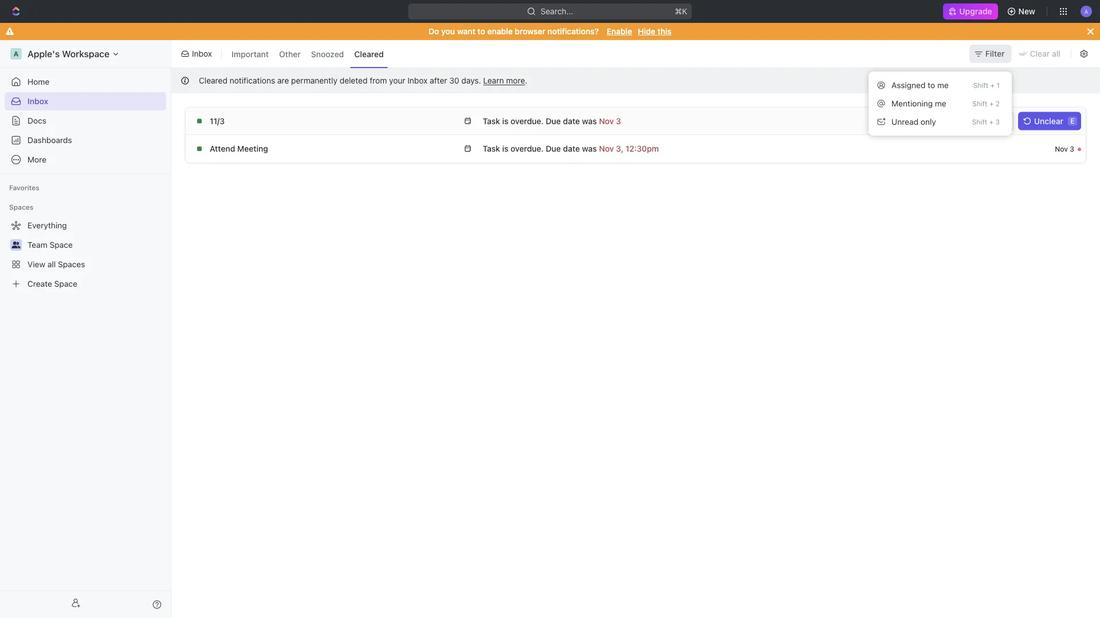 Task type: locate. For each thing, give the bounding box(es) containing it.
+ left 2
[[990, 100, 994, 108]]

cleared left notifications
[[199, 76, 227, 85]]

cleared up cleared notifications are permanently deleted from your inbox after 30 days. learn more .
[[354, 49, 384, 59]]

1
[[997, 81, 1000, 89]]

other
[[279, 49, 301, 59]]

cleared
[[354, 49, 384, 59], [199, 76, 227, 85]]

nov left unread image on the right
[[1055, 145, 1068, 153]]

0 vertical spatial nov
[[1055, 117, 1068, 125]]

2 nov from the top
[[1055, 145, 1068, 153]]

important button
[[228, 45, 273, 63]]

e
[[1071, 117, 1075, 125]]

cleared inside cleared button
[[354, 49, 384, 59]]

clear all button
[[1014, 45, 1068, 63]]

2 vertical spatial shift
[[972, 118, 988, 126]]

0 horizontal spatial inbox
[[28, 97, 48, 106]]

snoozed
[[311, 49, 344, 59]]

+ left 1
[[991, 81, 995, 89]]

1 vertical spatial to
[[928, 80, 935, 90]]

1 horizontal spatial to
[[928, 80, 935, 90]]

shift left 2
[[973, 100, 988, 108]]

inbox left important button
[[192, 49, 212, 58]]

0 vertical spatial +
[[991, 81, 995, 89]]

unread image
[[1078, 120, 1081, 124]]

3
[[996, 118, 1000, 126], [1070, 145, 1075, 153]]

days.
[[462, 76, 481, 85]]

1 vertical spatial inbox
[[408, 76, 428, 85]]

tab list
[[225, 38, 390, 70]]

inbox down home
[[28, 97, 48, 106]]

0 vertical spatial 3
[[996, 118, 1000, 126]]

1 vertical spatial shift
[[973, 100, 988, 108]]

1 vertical spatial cleared
[[199, 76, 227, 85]]

want
[[457, 27, 476, 36]]

.
[[525, 76, 527, 85]]

to up "mentioning me"
[[928, 80, 935, 90]]

all
[[1052, 49, 1061, 58]]

shift down shift + 2
[[972, 118, 988, 126]]

to right want
[[478, 27, 485, 36]]

more
[[506, 76, 525, 85]]

me up "mentioning me"
[[938, 80, 949, 90]]

tab list containing important
[[225, 38, 390, 70]]

inbox link
[[5, 92, 166, 111]]

permanently
[[291, 76, 338, 85]]

0 vertical spatial to
[[478, 27, 485, 36]]

this
[[658, 27, 672, 36]]

other button
[[275, 45, 305, 63]]

deleted
[[340, 76, 368, 85]]

spaces
[[9, 203, 33, 211]]

hide
[[638, 27, 656, 36]]

unread only
[[892, 117, 936, 127]]

3 down 2
[[996, 118, 1000, 126]]

unclear
[[1034, 116, 1064, 126]]

3 left unread image on the right
[[1070, 145, 1075, 153]]

1 vertical spatial +
[[990, 100, 994, 108]]

attend meeting
[[210, 144, 268, 154]]

tree
[[5, 217, 166, 293]]

filter button
[[970, 45, 1012, 63]]

0 horizontal spatial 3
[[996, 118, 1000, 126]]

1 horizontal spatial inbox
[[192, 49, 212, 58]]

tree inside the sidebar navigation
[[5, 217, 166, 293]]

1 vertical spatial 3
[[1070, 145, 1075, 153]]

me up only
[[935, 99, 947, 108]]

shift left 1
[[974, 81, 989, 89]]

0 vertical spatial inbox
[[192, 49, 212, 58]]

learn
[[483, 76, 504, 85]]

notifications?
[[548, 27, 599, 36]]

2 vertical spatial +
[[989, 118, 994, 126]]

30
[[449, 76, 459, 85]]

+
[[991, 81, 995, 89], [990, 100, 994, 108], [989, 118, 994, 126]]

shift
[[974, 81, 989, 89], [973, 100, 988, 108], [972, 118, 988, 126]]

nov for attend meeting
[[1055, 145, 1068, 153]]

me
[[938, 80, 949, 90], [935, 99, 947, 108]]

cleared for cleared notifications are permanently deleted from your inbox after 30 days. learn more .
[[199, 76, 227, 85]]

after
[[430, 76, 447, 85]]

inbox right "your" on the left top
[[408, 76, 428, 85]]

0 vertical spatial cleared
[[354, 49, 384, 59]]

unread image
[[1078, 148, 1081, 151]]

1 nov from the top
[[1055, 117, 1068, 125]]

1 horizontal spatial cleared
[[354, 49, 384, 59]]

2 horizontal spatial inbox
[[408, 76, 428, 85]]

mentioning me
[[892, 99, 947, 108]]

0 vertical spatial shift
[[974, 81, 989, 89]]

nov
[[1055, 117, 1068, 125], [1055, 145, 1068, 153]]

cleared notifications are permanently deleted from your inbox after 30 days. learn more .
[[199, 76, 527, 85]]

0 horizontal spatial cleared
[[199, 76, 227, 85]]

home
[[28, 77, 49, 87]]

+ down shift + 2
[[989, 118, 994, 126]]

inbox inside the sidebar navigation
[[28, 97, 48, 106]]

1 vertical spatial nov
[[1055, 145, 1068, 153]]

favorites button
[[5, 181, 44, 195]]

your
[[389, 76, 405, 85]]

inbox
[[192, 49, 212, 58], [408, 76, 428, 85], [28, 97, 48, 106]]

1 vertical spatial me
[[935, 99, 947, 108]]

shift + 1
[[974, 81, 1000, 89]]

are
[[277, 76, 289, 85]]

from
[[370, 76, 387, 85]]

filter
[[986, 49, 1005, 58]]

cleared button
[[350, 45, 388, 63]]

to
[[478, 27, 485, 36], [928, 80, 935, 90]]

2 vertical spatial inbox
[[28, 97, 48, 106]]

nov left 4
[[1055, 117, 1068, 125]]

assigned
[[892, 80, 926, 90]]

new
[[1019, 7, 1036, 16]]

shift for mentioning me
[[973, 100, 988, 108]]

cleared for cleared
[[354, 49, 384, 59]]

4
[[1070, 117, 1075, 125]]



Task type: vqa. For each thing, say whether or not it's contained in the screenshot.
top "postsale engagements" link
no



Task type: describe. For each thing, give the bounding box(es) containing it.
dashboards
[[28, 136, 72, 145]]

⌘k
[[675, 7, 687, 16]]

clear
[[1030, 49, 1050, 58]]

docs
[[28, 116, 46, 126]]

clear all
[[1030, 49, 1061, 58]]

unread
[[892, 117, 919, 127]]

upgrade link
[[944, 3, 998, 19]]

only
[[921, 117, 936, 127]]

shift + 2
[[973, 100, 1000, 108]]

shift for assigned to me
[[974, 81, 989, 89]]

snoozed button
[[307, 45, 348, 63]]

+ for assigned to me
[[991, 81, 995, 89]]

nov for 11/3
[[1055, 117, 1068, 125]]

+ for mentioning me
[[990, 100, 994, 108]]

upgrade
[[960, 7, 992, 16]]

notifications
[[230, 76, 275, 85]]

dashboards link
[[5, 131, 166, 150]]

docs link
[[5, 112, 166, 130]]

enable
[[487, 27, 513, 36]]

home link
[[5, 73, 166, 91]]

you
[[441, 27, 455, 36]]

assigned to me
[[892, 80, 949, 90]]

+ for unread only
[[989, 118, 994, 126]]

shift + 3
[[972, 118, 1000, 126]]

0 vertical spatial me
[[938, 80, 949, 90]]

browser
[[515, 27, 546, 36]]

sidebar navigation
[[0, 40, 171, 619]]

nov 3
[[1055, 145, 1075, 153]]

mentioning
[[892, 99, 933, 108]]

shift for unread only
[[972, 118, 988, 126]]

1 horizontal spatial 3
[[1070, 145, 1075, 153]]

attend
[[210, 144, 235, 154]]

important
[[232, 49, 269, 59]]

learn more link
[[483, 76, 525, 85]]

search...
[[541, 7, 573, 16]]

enable
[[607, 27, 632, 36]]

meeting
[[237, 144, 268, 154]]

do you want to enable browser notifications? enable hide this
[[429, 27, 672, 36]]

do
[[429, 27, 439, 36]]

0 horizontal spatial to
[[478, 27, 485, 36]]

11/3
[[210, 116, 225, 126]]

new button
[[1003, 2, 1042, 21]]

2
[[996, 100, 1000, 108]]

nov 4
[[1055, 117, 1075, 125]]

favorites
[[9, 184, 39, 192]]



